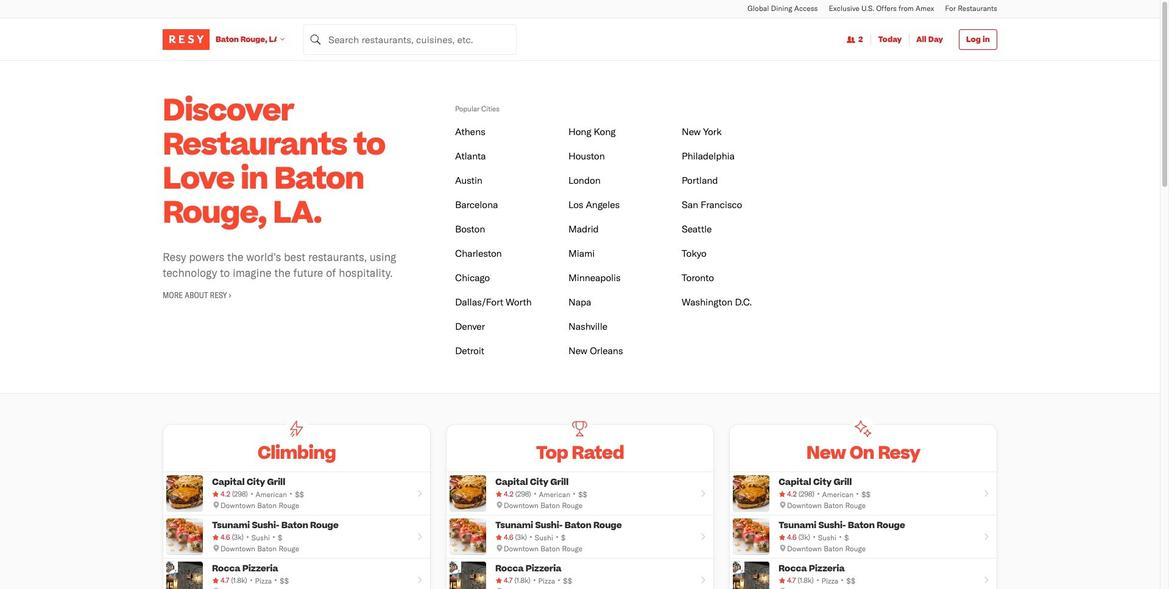 Task type: locate. For each thing, give the bounding box(es) containing it.
2 (1.8k) reviews element from the left
[[514, 576, 530, 586]]

1 298 reviews element from the left
[[232, 489, 248, 500]]

4.2 out of 5 stars image
[[495, 489, 513, 500]]

4.2 out of 5 stars image
[[212, 489, 230, 500], [779, 489, 797, 500]]

2 (3k) reviews element from the left
[[515, 533, 527, 543]]

0 horizontal spatial (1.8k) reviews element
[[231, 576, 247, 586]]

298 reviews element
[[232, 489, 248, 500], [515, 489, 531, 500], [799, 489, 814, 500]]

4.2 out of 5 stars image for (3k) reviews element associated with 4.6 out of 5 stars image associated with first 4.7 out of 5 stars image from the left 298 reviews element
[[212, 489, 230, 500]]

0 horizontal spatial 4.2 out of 5 stars image
[[212, 489, 230, 500]]

4.6 out of 5 stars image
[[212, 533, 230, 543], [495, 533, 513, 543], [779, 533, 797, 543]]

2 298 reviews element from the left
[[515, 489, 531, 500]]

4.7 out of 5 stars image
[[212, 576, 229, 586], [779, 576, 796, 586]]

(1.8k) reviews element
[[231, 576, 247, 586], [514, 576, 530, 586], [798, 576, 814, 586]]

298 reviews element for (3k) reviews element corresponding to 4.6 out of 5 stars image related to 4.7 out of 5 stars icon
[[515, 489, 531, 500]]

0 horizontal spatial 4.6 out of 5 stars image
[[212, 533, 230, 543]]

1 horizontal spatial (1.8k) reviews element
[[514, 576, 530, 586]]

1 horizontal spatial (3k) reviews element
[[515, 533, 527, 543]]

1 (1.8k) reviews element from the left
[[231, 576, 247, 586]]

(3k) reviews element for 4.6 out of 5 stars image associated with first 4.7 out of 5 stars image from the left
[[232, 533, 244, 543]]

2 4.2 out of 5 stars image from the left
[[779, 489, 797, 500]]

1 horizontal spatial 4.7 out of 5 stars image
[[779, 576, 796, 586]]

4.2 out of 5 stars image for 298 reviews element for (3k) reviews element associated with 4.6 out of 5 stars image associated with first 4.7 out of 5 stars image from the right
[[779, 489, 797, 500]]

2 horizontal spatial 4.6 out of 5 stars image
[[779, 533, 797, 543]]

(3k) reviews element
[[232, 533, 244, 543], [515, 533, 527, 543], [799, 533, 810, 543]]

298 reviews element for (3k) reviews element associated with 4.6 out of 5 stars image associated with first 4.7 out of 5 stars image from the left
[[232, 489, 248, 500]]

Search restaurants, cuisines, etc. text field
[[303, 24, 517, 55]]

(3k) reviews element for 4.6 out of 5 stars image related to 4.7 out of 5 stars icon
[[515, 533, 527, 543]]

1 horizontal spatial 4.2 out of 5 stars image
[[779, 489, 797, 500]]

1 4.6 out of 5 stars image from the left
[[212, 533, 230, 543]]

3 298 reviews element from the left
[[799, 489, 814, 500]]

3 (3k) reviews element from the left
[[799, 533, 810, 543]]

1 horizontal spatial 298 reviews element
[[515, 489, 531, 500]]

3 (1.8k) reviews element from the left
[[798, 576, 814, 586]]

2 horizontal spatial 298 reviews element
[[799, 489, 814, 500]]

0 horizontal spatial 298 reviews element
[[232, 489, 248, 500]]

0 horizontal spatial (3k) reviews element
[[232, 533, 244, 543]]

2 4.6 out of 5 stars image from the left
[[495, 533, 513, 543]]

1 horizontal spatial 4.6 out of 5 stars image
[[495, 533, 513, 543]]

3 4.6 out of 5 stars image from the left
[[779, 533, 797, 543]]

None field
[[303, 24, 517, 55]]

2 4.7 out of 5 stars image from the left
[[779, 576, 796, 586]]

1 4.2 out of 5 stars image from the left
[[212, 489, 230, 500]]

0 horizontal spatial 4.7 out of 5 stars image
[[212, 576, 229, 586]]

4.6 out of 5 stars image for first 4.7 out of 5 stars image from the right
[[779, 533, 797, 543]]

4.6 out of 5 stars image for first 4.7 out of 5 stars image from the left
[[212, 533, 230, 543]]

2 horizontal spatial (1.8k) reviews element
[[798, 576, 814, 586]]

2 horizontal spatial (3k) reviews element
[[799, 533, 810, 543]]

1 (3k) reviews element from the left
[[232, 533, 244, 543]]



Task type: describe. For each thing, give the bounding box(es) containing it.
4.6 out of 5 stars image for 4.7 out of 5 stars icon
[[495, 533, 513, 543]]

(1.8k) reviews element for 4.7 out of 5 stars icon
[[514, 576, 530, 586]]

298 reviews element for (3k) reviews element associated with 4.6 out of 5 stars image associated with first 4.7 out of 5 stars image from the right
[[799, 489, 814, 500]]

(3k) reviews element for 4.6 out of 5 stars image associated with first 4.7 out of 5 stars image from the right
[[799, 533, 810, 543]]

(1.8k) reviews element for first 4.7 out of 5 stars image from the left
[[231, 576, 247, 586]]

1 4.7 out of 5 stars image from the left
[[212, 576, 229, 586]]

(1.8k) reviews element for first 4.7 out of 5 stars image from the right
[[798, 576, 814, 586]]

4.7 out of 5 stars image
[[495, 576, 513, 586]]



